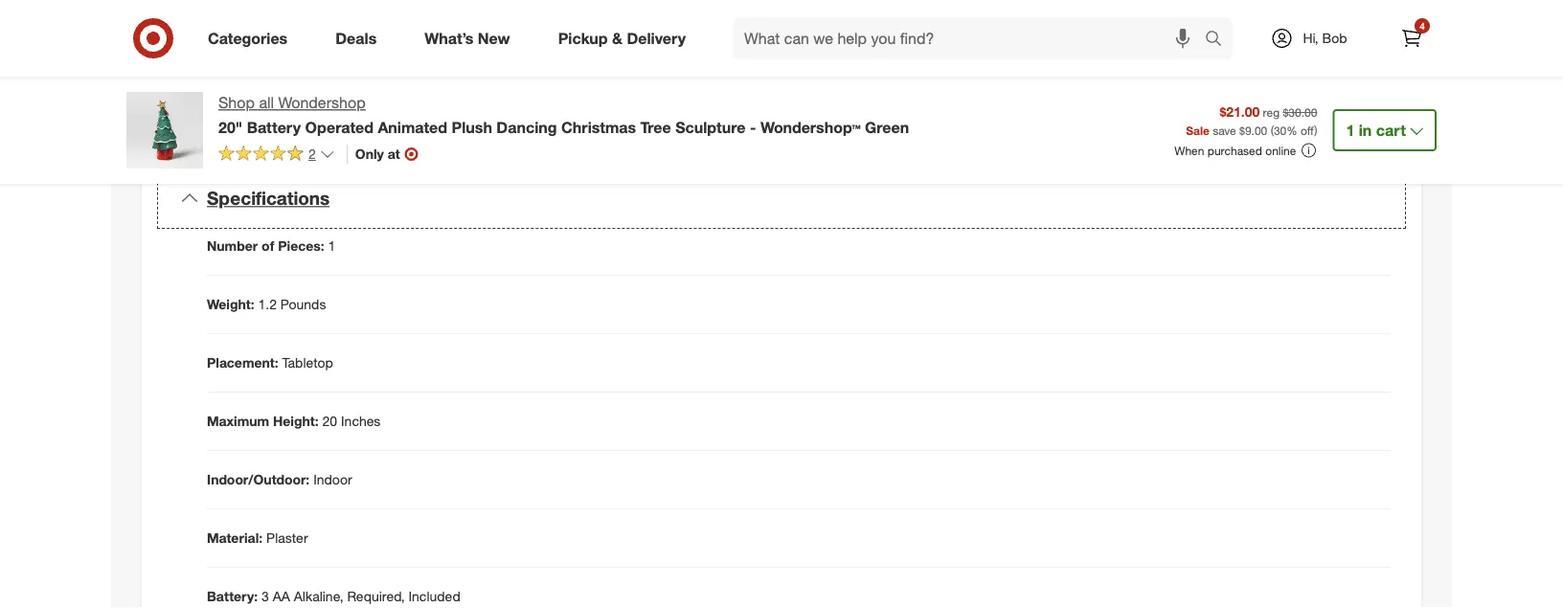 Task type: describe. For each thing, give the bounding box(es) containing it.
4
[[1420, 20, 1425, 32]]

battery
[[247, 118, 301, 136]]

bob
[[1322, 30, 1347, 46]]

operated
[[305, 118, 374, 136]]

indoor/outdoor: indoor
[[207, 471, 352, 488]]

deals link
[[319, 17, 401, 59]]

weight:
[[207, 296, 254, 313]]

when purchased online
[[1175, 143, 1296, 158]]

hi,
[[1303, 30, 1319, 46]]

search
[[1196, 31, 1242, 49]]

what's new
[[425, 29, 510, 47]]

)
[[1314, 123, 1317, 137]]

tabletop
[[282, 355, 333, 371]]

specifications button
[[157, 168, 1406, 229]]

animated
[[378, 118, 447, 136]]

wondershop
[[278, 93, 366, 112]]

required,
[[347, 588, 405, 605]]

battery:
[[207, 588, 258, 605]]

in
[[1359, 121, 1372, 139]]

20
[[322, 413, 337, 430]]

number of pieces: 1
[[207, 238, 336, 254]]

this
[[771, 48, 809, 75]]

$
[[1239, 123, 1245, 137]]

material:
[[207, 530, 263, 547]]

when
[[1175, 143, 1204, 158]]

9.00
[[1245, 123, 1267, 137]]

2 link
[[218, 144, 335, 167]]

$30.00
[[1283, 105, 1317, 119]]

dancing
[[496, 118, 557, 136]]

search button
[[1196, 17, 1242, 63]]

material: plaster
[[207, 530, 308, 547]]

new
[[478, 29, 510, 47]]

$21.00 reg $30.00 sale save $ 9.00 ( 30 % off )
[[1186, 103, 1317, 137]]

aa
[[273, 588, 290, 605]]

%
[[1287, 123, 1297, 137]]

alkaline,
[[294, 588, 343, 605]]

tree
[[640, 118, 671, 136]]

indoor/outdoor:
[[207, 471, 310, 488]]

online
[[1266, 143, 1296, 158]]

20"
[[218, 118, 243, 136]]

plush
[[452, 118, 492, 136]]

sculpture
[[675, 118, 746, 136]]

of
[[262, 238, 274, 254]]

save
[[1213, 123, 1236, 137]]

pounds
[[280, 296, 326, 313]]

categories link
[[192, 17, 312, 59]]

maximum height: 20 inches
[[207, 413, 381, 430]]



Task type: vqa. For each thing, say whether or not it's contained in the screenshot.
(
yes



Task type: locate. For each thing, give the bounding box(es) containing it.
$21.00
[[1220, 103, 1260, 120]]

what's
[[425, 29, 474, 47]]

1 horizontal spatial 1
[[1346, 121, 1355, 139]]

at
[[388, 145, 400, 162]]

maximum
[[207, 413, 269, 430]]

1 right pieces:
[[328, 238, 336, 254]]

image of 20" battery operated animated plush dancing christmas tree sculpture - wondershop™ green image
[[126, 92, 203, 169]]

number
[[207, 238, 258, 254]]

1 vertical spatial 1
[[328, 238, 336, 254]]

indoor
[[313, 471, 352, 488]]

item
[[815, 48, 861, 75]]

pickup & delivery
[[558, 29, 686, 47]]

(
[[1271, 123, 1274, 137]]

reg
[[1263, 105, 1280, 119]]

about
[[702, 48, 765, 75]]

placement:
[[207, 355, 278, 371]]

2
[[308, 145, 316, 162]]

1
[[1346, 121, 1355, 139], [328, 238, 336, 254]]

only
[[355, 145, 384, 162]]

shop all wondershop 20" battery operated animated plush dancing christmas tree sculpture - wondershop™ green
[[218, 93, 909, 136]]

cart
[[1376, 121, 1406, 139]]

-
[[750, 118, 756, 136]]

shop
[[218, 93, 255, 112]]

plaster
[[266, 530, 308, 547]]

deals
[[335, 29, 377, 47]]

purchased
[[1208, 143, 1262, 158]]

0 horizontal spatial 1
[[328, 238, 336, 254]]

1 in cart
[[1346, 121, 1406, 139]]

what's new link
[[408, 17, 534, 59]]

3
[[262, 588, 269, 605]]

specifications
[[207, 187, 330, 209]]

included
[[408, 588, 460, 605]]

christmas
[[561, 118, 636, 136]]

height:
[[273, 413, 319, 430]]

inches
[[341, 413, 381, 430]]

green
[[865, 118, 909, 136]]

What can we help you find? suggestions appear below search field
[[733, 17, 1210, 59]]

1 left "in"
[[1346, 121, 1355, 139]]

about this item
[[702, 48, 861, 75]]

delivery
[[627, 29, 686, 47]]

pickup
[[558, 29, 608, 47]]

weight: 1.2 pounds
[[207, 296, 326, 313]]

battery: 3 aa alkaline, required, included
[[207, 588, 460, 605]]

wondershop™
[[760, 118, 861, 136]]

1 in cart for 20" battery operated animated plush dancing christmas tree sculpture - wondershop™ green element
[[1346, 121, 1406, 139]]

categories
[[208, 29, 288, 47]]

pieces:
[[278, 238, 324, 254]]

1.2
[[258, 296, 277, 313]]

hi, bob
[[1303, 30, 1347, 46]]

&
[[612, 29, 623, 47]]

4 link
[[1391, 17, 1433, 59]]

only at
[[355, 145, 400, 162]]

30
[[1274, 123, 1287, 137]]

sale
[[1186, 123, 1210, 137]]

all
[[259, 93, 274, 112]]

pickup & delivery link
[[542, 17, 710, 59]]

off
[[1301, 123, 1314, 137]]

0 vertical spatial 1
[[1346, 121, 1355, 139]]

placement: tabletop
[[207, 355, 333, 371]]



